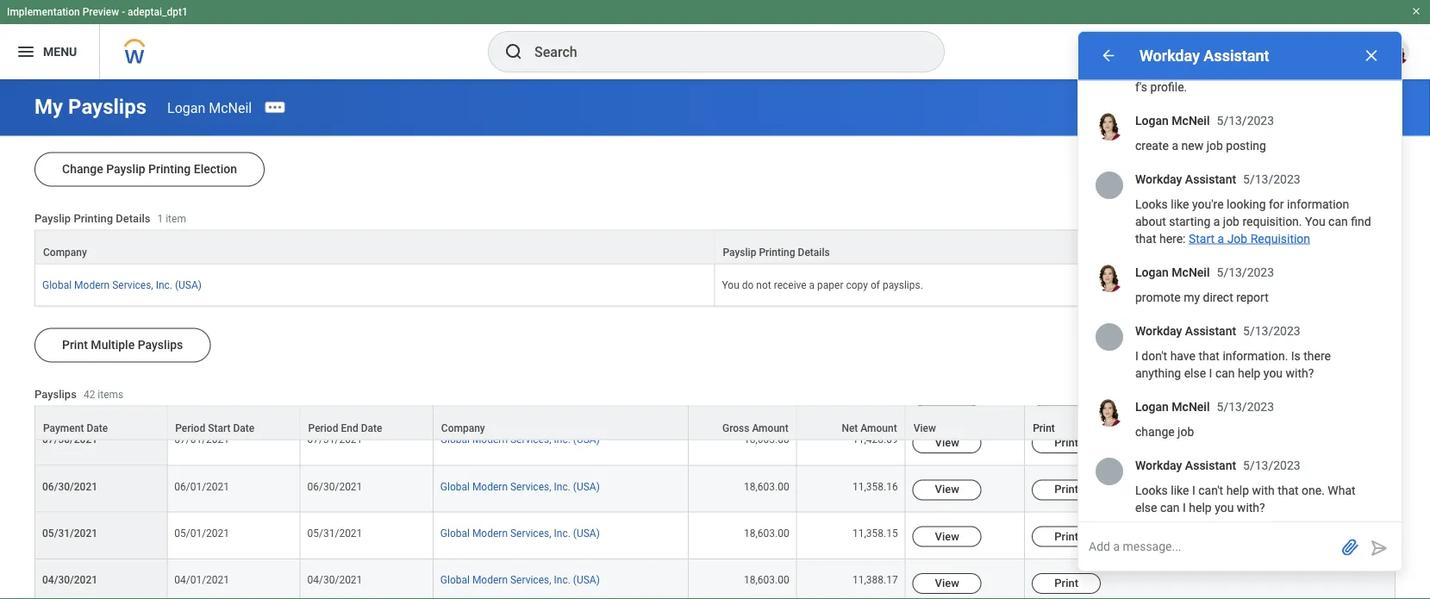 Task type: vqa. For each thing, say whether or not it's contained in the screenshot.
book open Image
no



Task type: locate. For each thing, give the bounding box(es) containing it.
notifications large image
[[1291, 43, 1308, 60]]

period inside popup button
[[175, 422, 205, 434]]

workday for have
[[1136, 325, 1183, 339]]

row header inside the my payslips main content
[[34, 373, 168, 420]]

0 vertical spatial logan mcneil 5/13/2023
[[1136, 114, 1275, 128]]

workday down create
[[1136, 173, 1183, 187]]

assistant up you're
[[1186, 173, 1237, 187]]

payslip up do
[[723, 246, 757, 258]]

payslips
[[68, 94, 147, 119], [138, 338, 183, 352], [34, 388, 77, 401]]

that right the 'have'
[[1199, 349, 1220, 363]]

0 vertical spatial company
[[43, 246, 87, 258]]

printing
[[148, 162, 191, 176], [74, 212, 113, 225], [759, 246, 796, 258]]

payslip down the change on the top of the page
[[34, 212, 71, 225]]

adeptai_dpt1
[[128, 6, 188, 18]]

item
[[166, 213, 186, 225]]

2 looks from the top
[[1136, 484, 1168, 498]]

1 05/31/2021 from the left
[[42, 528, 97, 540]]

logan mcneil 5/13/2023
[[1136, 114, 1275, 128], [1136, 266, 1275, 280], [1136, 401, 1275, 415]]

logan
[[167, 99, 205, 116], [1136, 114, 1169, 128], [1136, 266, 1169, 280], [1136, 401, 1169, 415]]

printing down the change on the top of the page
[[74, 212, 113, 225]]

printing inside button
[[148, 162, 191, 176]]

0 horizontal spatial period
[[175, 422, 205, 434]]

inc. for 06/30/2021
[[554, 481, 571, 493]]

payslip right the change on the top of the page
[[106, 162, 145, 176]]

can left find
[[1329, 215, 1349, 229]]

6 row from the top
[[34, 466, 1396, 513]]

help down information. at the bottom right
[[1238, 367, 1261, 381]]

1 vertical spatial toolbar
[[1212, 383, 1396, 406]]

1 horizontal spatial company
[[441, 422, 485, 434]]

select to filter grid data image
[[1284, 208, 1303, 226]]

looks up about starting
[[1136, 197, 1168, 212]]

0 horizontal spatial amount
[[752, 422, 789, 434]]

1 horizontal spatial with?
[[1286, 367, 1315, 381]]

you up workday assistant
[[1180, 28, 1200, 43]]

logan up election
[[167, 99, 205, 116]]

11,358.16
[[853, 481, 898, 493]]

(usa) for 07/31/2021
[[573, 434, 600, 446]]

1 logan mcneil 5/13/2023 from the top
[[1136, 114, 1275, 128]]

end
[[341, 422, 358, 434]]

print inside popup button
[[1033, 422, 1055, 434]]

can up export to excel image
[[1216, 367, 1235, 381]]

like
[[1171, 197, 1190, 212], [1171, 484, 1190, 498]]

0 vertical spatial details
[[116, 212, 150, 225]]

18,603.00
[[744, 434, 790, 446], [744, 481, 790, 493], [744, 528, 790, 540], [744, 575, 790, 587]]

looks for looks like you're looking for information about starting a job requisition. you can find that here:
[[1136, 197, 1168, 212]]

you left do
[[722, 279, 740, 291]]

1 logan mcneil image from the top
[[1096, 113, 1124, 141]]

5/13/2023 for that
[[1244, 325, 1301, 339]]

0 horizontal spatial date
[[87, 422, 108, 434]]

4 18,603.00 from the top
[[744, 575, 790, 587]]

2 print button from the top
[[1032, 480, 1101, 501]]

start inside popup button
[[208, 422, 231, 434]]

export to excel image
[[1219, 383, 1238, 402]]

start up 06/01/2021
[[208, 422, 231, 434]]

row containing global modern services, inc. (usa)
[[34, 264, 1396, 307]]

logan mcneil 5/13/2023 for direct
[[1136, 266, 1275, 280]]

0 vertical spatial looks
[[1136, 197, 1168, 212]]

2 workday assistant 5/13/2023 from the top
[[1136, 325, 1301, 339]]

(usa)
[[175, 279, 202, 291], [573, 434, 600, 446], [573, 481, 600, 493], [573, 528, 600, 540], [573, 575, 600, 587]]

5/13/2023 down i don't have that information. is there anything else i can help you with? at the bottom
[[1217, 401, 1275, 415]]

logan mcneil 5/13/2023 up promote my direct report
[[1136, 266, 1275, 280]]

1 horizontal spatial printing
[[148, 162, 191, 176]]

1 04/30/2021 from the left
[[42, 575, 97, 587]]

justify image
[[16, 41, 36, 62]]

global modern services, inc. (usa) link
[[42, 276, 202, 291], [441, 431, 600, 446], [441, 478, 600, 493], [441, 525, 600, 540], [441, 571, 600, 587]]

period end date
[[308, 422, 382, 434]]

1 horizontal spatial period
[[308, 422, 338, 434]]

services,
[[112, 279, 153, 291], [511, 434, 552, 446], [511, 481, 552, 493], [511, 528, 552, 540], [511, 575, 552, 587]]

modern
[[74, 279, 110, 291], [472, 434, 508, 446], [472, 481, 508, 493], [472, 528, 508, 540], [472, 575, 508, 587]]

like up about starting
[[1171, 197, 1190, 212]]

06/01/2021
[[174, 481, 229, 493]]

date right 07/01/2021
[[233, 422, 255, 434]]

table image
[[1352, 207, 1369, 224]]

1 vertical spatial with?
[[1237, 501, 1266, 515]]

3 view button from the top
[[913, 527, 982, 548]]

with? down with
[[1237, 501, 1266, 515]]

mcneil for promote
[[1172, 266, 1210, 280]]

start right here:
[[1189, 232, 1215, 246]]

7 row from the top
[[34, 513, 1396, 560]]

1 vertical spatial printing
[[74, 212, 113, 225]]

1 vertical spatial logan mcneil 5/13/2023
[[1136, 266, 1275, 280]]

toolbar
[[1233, 203, 1396, 230], [1212, 383, 1396, 406]]

1 vertical spatial start
[[208, 422, 231, 434]]

print
[[62, 338, 88, 352], [1033, 422, 1055, 434], [1055, 437, 1079, 450], [1055, 483, 1079, 496], [1055, 530, 1079, 543], [1055, 577, 1079, 590]]

you inside looks like you're looking for information about starting a job requisition. you can find that here:
[[1306, 215, 1326, 229]]

user:3bcc416214054db6911612ef25d51e9
[[1136, 63, 1374, 77]]

2 horizontal spatial printing
[[759, 246, 796, 258]]

print for fourth print button
[[1055, 577, 1079, 590]]

logan inside the my payslips main content
[[167, 99, 205, 116]]

assistant up can't
[[1186, 459, 1237, 473]]

global modern services, inc. (usa) link for 06/30/2021
[[441, 478, 600, 493]]

logan mcneil image left create
[[1096, 113, 1124, 141]]

2 horizontal spatial payslip
[[723, 246, 757, 258]]

job right change
[[1178, 425, 1195, 439]]

1 horizontal spatial amount
[[861, 422, 897, 434]]

1 vertical spatial payslip
[[34, 212, 71, 225]]

2 logan mcneil 5/13/2023 from the top
[[1136, 266, 1275, 280]]

assistant for that
[[1186, 325, 1237, 339]]

help
[[1238, 367, 1261, 381], [1227, 484, 1250, 498], [1189, 501, 1212, 515]]

company button
[[35, 231, 714, 264], [434, 407, 688, 440]]

row containing payment date
[[34, 406, 1396, 440]]

0 vertical spatial workday assistant 5/13/2023
[[1136, 173, 1301, 187]]

a down you're
[[1214, 215, 1221, 229]]

0 horizontal spatial you
[[722, 279, 740, 291]]

1 horizontal spatial 05/31/2021
[[307, 528, 362, 540]]

period up 06/01/2021
[[175, 422, 205, 434]]

services, for 05/31/2021
[[511, 528, 552, 540]]

looks inside the looks like i can't help with that one. what else can i help you with?
[[1136, 484, 1168, 498]]

1 vertical spatial like
[[1171, 484, 1190, 498]]

feedback
[[1314, 28, 1363, 43]]

payslips.
[[883, 279, 923, 291]]

assistant for can't
[[1186, 459, 1237, 473]]

your
[[1288, 28, 1311, 43]]

1
[[157, 213, 163, 225]]

menu button
[[0, 24, 99, 79]]

payslips right my on the top of the page
[[68, 94, 147, 119]]

x image
[[1363, 47, 1381, 64]]

Add a message... text field
[[1079, 523, 1337, 571]]

1 vertical spatial looks
[[1136, 484, 1168, 498]]

print for second print button from the bottom of the the my payslips main content
[[1055, 530, 1079, 543]]

mcneil up new
[[1172, 114, 1210, 128]]

assistant down direct
[[1186, 325, 1237, 339]]

export to excel image
[[1241, 207, 1260, 226]]

row
[[34, 230, 1396, 264], [34, 264, 1396, 307], [34, 373, 1396, 420], [34, 406, 1396, 440], [34, 420, 1396, 466], [34, 466, 1396, 513], [34, 513, 1396, 560], [34, 560, 1396, 599]]

0 horizontal spatial that
[[1136, 232, 1157, 246]]

1 looks from the top
[[1136, 197, 1168, 212]]

3 18,603.00 from the top
[[744, 528, 790, 540]]

modern for 07/31/2021
[[472, 434, 508, 446]]

job
[[1207, 139, 1224, 153], [1224, 215, 1240, 229], [1178, 425, 1195, 439]]

0 vertical spatial you
[[1180, 28, 1200, 43]]

05/31/2021
[[42, 528, 97, 540], [307, 528, 362, 540]]

send image
[[1369, 538, 1390, 559]]

1 horizontal spatial export to worksheets image
[[1263, 207, 1283, 228]]

period inside popup button
[[308, 422, 338, 434]]

view button right 11,388.17
[[913, 574, 982, 595]]

printing up "receive"
[[759, 246, 796, 258]]

a left "job"
[[1218, 232, 1225, 246]]

18,603.00 for 11,358.16
[[744, 481, 790, 493]]

you inside posted! you can always see your feedback on user:3bcc416214054db6911612ef25d51e9 f's profile.
[[1180, 28, 1200, 43]]

payslip printing details button
[[715, 231, 1395, 264]]

global
[[42, 279, 72, 291], [441, 434, 470, 446], [441, 481, 470, 493], [441, 528, 470, 540], [441, 575, 470, 587]]

0 horizontal spatial you
[[1215, 501, 1234, 515]]

upload clip image
[[1340, 537, 1361, 557]]

payslips right multiple at left
[[138, 338, 183, 352]]

1 vertical spatial job
[[1224, 215, 1240, 229]]

amount right gross
[[752, 422, 789, 434]]

print for 1st print button from the top of the the my payslips main content
[[1055, 437, 1079, 450]]

like left can't
[[1171, 484, 1190, 498]]

period left end on the left bottom of the page
[[308, 422, 338, 434]]

view button down view popup button
[[913, 480, 982, 501]]

0 vertical spatial like
[[1171, 197, 1190, 212]]

logan up change
[[1136, 401, 1169, 415]]

print multiple payslips
[[62, 338, 183, 352]]

1 horizontal spatial else
[[1185, 367, 1207, 381]]

2 vertical spatial logan mcneil image
[[1096, 400, 1124, 427]]

0 vertical spatial logan mcneil image
[[1096, 113, 1124, 141]]

2 logan mcneil image from the top
[[1096, 265, 1124, 293]]

export to worksheets image left select to filter grid data icon
[[1263, 207, 1283, 228]]

2 amount from the left
[[861, 422, 897, 434]]

logan for change
[[1136, 401, 1169, 415]]

of
[[871, 279, 880, 291]]

global modern services, inc. (usa) link for 05/31/2021
[[441, 525, 600, 540]]

payment date
[[43, 422, 108, 434]]

0 horizontal spatial 05/31/2021
[[42, 528, 97, 540]]

1 vertical spatial export to worksheets image
[[1241, 383, 1262, 404]]

workday assistant 5/13/2023
[[1136, 173, 1301, 187], [1136, 325, 1301, 339], [1136, 459, 1301, 473]]

can up workday assistant
[[1203, 28, 1223, 43]]

2 row from the top
[[34, 264, 1396, 307]]

2 vertical spatial help
[[1189, 501, 1212, 515]]

2 vertical spatial job
[[1178, 425, 1195, 439]]

06/30/2021
[[42, 481, 97, 493], [307, 481, 362, 493]]

you up select to filter grid data image
[[1264, 367, 1283, 381]]

5/13/2023 up with
[[1244, 459, 1301, 473]]

export to worksheets image
[[1263, 207, 1283, 228], [1241, 383, 1262, 404]]

printing inside popup button
[[759, 246, 796, 258]]

2 horizontal spatial you
[[1306, 215, 1326, 229]]

view button right 11,428.09
[[913, 433, 982, 454]]

help down can't
[[1189, 501, 1212, 515]]

payslip printing details 1 item
[[34, 212, 186, 225]]

workday assistant 5/13/2023 down direct
[[1136, 325, 1301, 339]]

2 vertical spatial workday assistant 5/13/2023
[[1136, 459, 1301, 473]]

i left don't
[[1136, 349, 1139, 363]]

1 vertical spatial payslips
[[138, 338, 183, 352]]

1 vertical spatial that
[[1199, 349, 1220, 363]]

help left with
[[1227, 484, 1250, 498]]

0 horizontal spatial else
[[1136, 501, 1158, 515]]

1 horizontal spatial that
[[1199, 349, 1220, 363]]

Search Workday  search field
[[535, 33, 909, 71]]

requisition
[[1251, 232, 1311, 246]]

1 date from the left
[[87, 422, 108, 434]]

5/13/2023 up report
[[1217, 266, 1275, 280]]

workday up don't
[[1136, 325, 1183, 339]]

you do not receive a paper copy of payslips.
[[722, 279, 923, 291]]

06/30/2021 down 07/31/2021
[[307, 481, 362, 493]]

mcneil up my
[[1172, 266, 1210, 280]]

looking
[[1227, 197, 1266, 212]]

1 print button from the top
[[1032, 433, 1101, 454]]

1 vertical spatial else
[[1136, 501, 1158, 515]]

else down the 'have'
[[1185, 367, 1207, 381]]

2 horizontal spatial that
[[1278, 484, 1299, 498]]

0 horizontal spatial 06/30/2021
[[42, 481, 97, 493]]

logan mcneil image left promote
[[1096, 265, 1124, 293]]

workday assistant 5/13/2023 up can't
[[1136, 459, 1301, 473]]

that left here:
[[1136, 232, 1157, 246]]

logan up promote
[[1136, 266, 1169, 280]]

global for 04/30/2021
[[441, 575, 470, 587]]

date inside period end date popup button
[[361, 422, 382, 434]]

1 horizontal spatial you
[[1180, 28, 1200, 43]]

0 vertical spatial printing
[[148, 162, 191, 176]]

details for payslip printing details
[[798, 246, 830, 258]]

5/13/2023 up posting
[[1217, 114, 1275, 128]]

3 cell from the left
[[434, 373, 689, 420]]

assistant
[[1204, 47, 1270, 65], [1186, 173, 1237, 187], [1186, 325, 1237, 339], [1186, 459, 1237, 473]]

mcneil up change job
[[1172, 401, 1210, 415]]

0 vertical spatial payslip
[[106, 162, 145, 176]]

0 vertical spatial help
[[1238, 367, 1261, 381]]

2 vertical spatial you
[[722, 279, 740, 291]]

net amount button
[[797, 407, 905, 440]]

else
[[1185, 367, 1207, 381], [1136, 501, 1158, 515]]

else up add a message... text field
[[1136, 501, 1158, 515]]

profile logan mcneil image
[[1382, 38, 1410, 69]]

start a job requisition link
[[1189, 232, 1311, 246]]

toolbar for details
[[1233, 203, 1396, 230]]

1 vertical spatial details
[[798, 246, 830, 258]]

8 row from the top
[[34, 560, 1396, 599]]

view button
[[913, 433, 982, 454], [913, 480, 982, 501], [913, 527, 982, 548], [913, 574, 982, 595]]

export to worksheets image left select to filter grid data image
[[1241, 383, 1262, 404]]

workday for you're
[[1136, 173, 1183, 187]]

payslips left 42
[[34, 388, 77, 401]]

can inside i don't have that information. is there anything else i can help you with?
[[1216, 367, 1235, 381]]

i
[[1136, 349, 1139, 363], [1210, 367, 1213, 381], [1193, 484, 1196, 498], [1183, 501, 1186, 515]]

0 vertical spatial payslips
[[68, 94, 147, 119]]

view
[[914, 422, 936, 434], [935, 437, 960, 450], [935, 483, 960, 496], [935, 530, 960, 543], [935, 577, 960, 590]]

1 horizontal spatial start
[[1189, 232, 1215, 246]]

logan mcneil image
[[1096, 113, 1124, 141], [1096, 265, 1124, 293], [1096, 400, 1124, 427]]

like inside looks like you're looking for information about starting a job requisition. you can find that here:
[[1171, 197, 1190, 212]]

job inside looks like you're looking for information about starting a job requisition. you can find that here:
[[1224, 215, 1240, 229]]

search image
[[504, 41, 524, 62]]

copy
[[846, 279, 868, 291]]

0 vertical spatial start
[[1189, 232, 1215, 246]]

1 cell from the left
[[168, 373, 301, 420]]

net
[[842, 422, 858, 434]]

18,603.00 for 11,358.15
[[744, 528, 790, 540]]

a left paper on the top of page
[[809, 279, 815, 291]]

5/13/2023 for can't
[[1244, 459, 1301, 473]]

date right end on the left bottom of the page
[[361, 422, 382, 434]]

1 18,603.00 from the top
[[744, 434, 790, 446]]

printing left election
[[148, 162, 191, 176]]

3 logan mcneil image from the top
[[1096, 400, 1124, 427]]

1 horizontal spatial details
[[798, 246, 830, 258]]

1 06/30/2021 from the left
[[42, 481, 97, 493]]

workday assistant 5/13/2023 up you're
[[1136, 173, 1301, 187]]

1 horizontal spatial date
[[233, 422, 255, 434]]

you inside the looks like i can't help with that one. what else can i help you with?
[[1215, 501, 1234, 515]]

else inside the looks like i can't help with that one. what else can i help you with?
[[1136, 501, 1158, 515]]

3 workday assistant 5/13/2023 from the top
[[1136, 459, 1301, 473]]

0 vertical spatial with?
[[1286, 367, 1315, 381]]

do
[[742, 279, 754, 291]]

payslip for payslip printing details
[[723, 246, 757, 258]]

with?
[[1286, 367, 1315, 381], [1237, 501, 1266, 515]]

1 period from the left
[[175, 422, 205, 434]]

is
[[1292, 349, 1301, 363]]

amount right net
[[861, 422, 897, 434]]

print for second print button from the top of the the my payslips main content
[[1055, 483, 1079, 496]]

direct
[[1203, 291, 1234, 305]]

1 horizontal spatial 04/30/2021
[[307, 575, 362, 587]]

1 like from the top
[[1171, 197, 1190, 212]]

06/30/2021 down 07/30/2021
[[42, 481, 97, 493]]

modern for 06/30/2021
[[472, 481, 508, 493]]

workday assistant 5/13/2023 for can't
[[1136, 459, 1301, 473]]

logan mcneil 5/13/2023 up the create a new job posting
[[1136, 114, 1275, 128]]

view for second print button from the bottom of the the my payslips main content
[[935, 530, 960, 543]]

details left 1
[[116, 212, 150, 225]]

0 vertical spatial else
[[1185, 367, 1207, 381]]

07/30/2021
[[42, 434, 97, 446]]

mcneil up election
[[209, 99, 252, 116]]

like inside the looks like i can't help with that one. what else can i help you with?
[[1171, 484, 1190, 498]]

date inside the period start date popup button
[[233, 422, 255, 434]]

can inside posted! you can always see your feedback on user:3bcc416214054db6911612ef25d51e9 f's profile.
[[1203, 28, 1223, 43]]

mcneil for change
[[1172, 401, 1210, 415]]

menu
[[43, 45, 77, 59]]

create
[[1136, 139, 1169, 153]]

job right new
[[1207, 139, 1224, 153]]

payslip inside payslip printing details popup button
[[723, 246, 757, 258]]

logan mcneil image left change
[[1096, 400, 1124, 427]]

2 vertical spatial logan mcneil 5/13/2023
[[1136, 401, 1275, 415]]

date right payment
[[87, 422, 108, 434]]

period for period end date
[[308, 422, 338, 434]]

my tasks element
[[1324, 33, 1372, 71]]

row header
[[34, 373, 168, 420]]

payslips inside button
[[138, 338, 183, 352]]

2 vertical spatial that
[[1278, 484, 1299, 498]]

printing for payslip printing details 1 item
[[74, 212, 113, 225]]

you
[[1264, 367, 1283, 381], [1215, 501, 1234, 515]]

printing for payslip printing details
[[759, 246, 796, 258]]

0 vertical spatial you
[[1264, 367, 1283, 381]]

18,603.00 for 11,428.09
[[744, 434, 790, 446]]

1 vertical spatial you
[[1306, 215, 1326, 229]]

2 period from the left
[[308, 422, 338, 434]]

period start date button
[[168, 407, 300, 440]]

a inside the my payslips main content
[[809, 279, 815, 291]]

you down can't
[[1215, 501, 1234, 515]]

that inside i don't have that information. is there anything else i can help you with?
[[1199, 349, 1220, 363]]

details inside popup button
[[798, 246, 830, 258]]

5/13/2023 up for
[[1244, 173, 1301, 187]]

modern for 04/30/2021
[[472, 575, 508, 587]]

looks inside looks like you're looking for information about starting a job requisition. you can find that here:
[[1136, 197, 1168, 212]]

1 row from the top
[[34, 230, 1396, 264]]

0 horizontal spatial start
[[208, 422, 231, 434]]

0 horizontal spatial printing
[[74, 212, 113, 225]]

application
[[1079, 523, 1402, 571]]

1 vertical spatial logan mcneil image
[[1096, 265, 1124, 293]]

0 vertical spatial toolbar
[[1233, 203, 1396, 230]]

2 horizontal spatial date
[[361, 422, 382, 434]]

0 horizontal spatial company
[[43, 246, 87, 258]]

date for period end date
[[361, 422, 382, 434]]

gross amount
[[723, 422, 789, 434]]

0 horizontal spatial export to worksheets image
[[1241, 383, 1262, 404]]

1 amount from the left
[[752, 422, 789, 434]]

workday assistant 5/13/2023 for looking
[[1136, 173, 1301, 187]]

global for 06/30/2021
[[441, 481, 470, 493]]

workday assistant 5/13/2023 for that
[[1136, 325, 1301, 339]]

1 vertical spatial company
[[441, 422, 485, 434]]

1 horizontal spatial 06/30/2021
[[307, 481, 362, 493]]

0 horizontal spatial with?
[[1237, 501, 1266, 515]]

period
[[175, 422, 205, 434], [308, 422, 338, 434]]

1 horizontal spatial you
[[1264, 367, 1283, 381]]

election
[[194, 162, 237, 176]]

mcneil
[[209, 99, 252, 116], [1172, 114, 1210, 128], [1172, 266, 1210, 280], [1172, 401, 1210, 415]]

2 date from the left
[[233, 422, 255, 434]]

logan up create
[[1136, 114, 1169, 128]]

assistant for looking
[[1186, 173, 1237, 187]]

0 horizontal spatial 04/30/2021
[[42, 575, 97, 587]]

logan mcneil 5/13/2023 up change job
[[1136, 401, 1275, 415]]

2 18,603.00 from the top
[[744, 481, 790, 493]]

print button
[[1032, 433, 1101, 454], [1032, 480, 1101, 501], [1032, 527, 1101, 548], [1032, 574, 1101, 595]]

2 vertical spatial printing
[[759, 246, 796, 258]]

details up you do not receive a paper copy of payslips.
[[798, 246, 830, 258]]

that right with
[[1278, 484, 1299, 498]]

view inside popup button
[[914, 422, 936, 434]]

0 vertical spatial that
[[1136, 232, 1157, 246]]

i don't have that information. is there anything else i can help you with?
[[1136, 349, 1332, 381]]

1 vertical spatial you
[[1215, 501, 1234, 515]]

1 workday assistant 5/13/2023 from the top
[[1136, 173, 1301, 187]]

5/13/2023 up information. at the bottom right
[[1244, 325, 1301, 339]]

view button right 11,358.15
[[913, 527, 982, 548]]

f's
[[1136, 80, 1148, 94]]

0 vertical spatial export to worksheets image
[[1263, 207, 1283, 228]]

4 cell from the left
[[689, 373, 797, 420]]

global modern services, inc. (usa)
[[42, 279, 202, 291], [441, 434, 600, 446], [441, 481, 600, 493], [441, 528, 600, 540], [441, 575, 600, 587]]

3 logan mcneil 5/13/2023 from the top
[[1136, 401, 1275, 415]]

18,603.00 for 11,388.17
[[744, 575, 790, 587]]

looks
[[1136, 197, 1168, 212], [1136, 484, 1168, 498]]

you inside i don't have that information. is there anything else i can help you with?
[[1264, 367, 1283, 381]]

workday assistant region
[[1079, 0, 1402, 571]]

1 horizontal spatial payslip
[[106, 162, 145, 176]]

can up add a message... text field
[[1161, 501, 1180, 515]]

with? down is
[[1286, 367, 1315, 381]]

you down information
[[1306, 215, 1326, 229]]

3 date from the left
[[361, 422, 382, 434]]

0 horizontal spatial details
[[116, 212, 150, 225]]

4 row from the top
[[34, 406, 1396, 440]]

that
[[1136, 232, 1157, 246], [1199, 349, 1220, 363], [1278, 484, 1299, 498]]

5 row from the top
[[34, 420, 1396, 466]]

2 like from the top
[[1171, 484, 1190, 498]]

looks down change
[[1136, 484, 1168, 498]]

0 horizontal spatial payslip
[[34, 212, 71, 225]]

services, for 04/30/2021
[[511, 575, 552, 587]]

job up "job"
[[1224, 215, 1240, 229]]

1 vertical spatial workday assistant 5/13/2023
[[1136, 325, 1301, 339]]

workday down change
[[1136, 459, 1183, 473]]

cell
[[168, 373, 301, 420], [301, 373, 434, 420], [434, 373, 689, 420], [689, 373, 797, 420], [797, 373, 906, 420]]

logan mcneil image for change job
[[1096, 400, 1124, 427]]

arrow left image
[[1100, 47, 1118, 64]]

menu banner
[[0, 0, 1431, 79]]

2 vertical spatial payslip
[[723, 246, 757, 258]]

else inside i don't have that information. is there anything else i can help you with?
[[1185, 367, 1207, 381]]



Task type: describe. For each thing, give the bounding box(es) containing it.
net amount
[[842, 422, 897, 434]]

there
[[1304, 349, 1332, 363]]

services, for 07/31/2021
[[511, 434, 552, 446]]

print for print popup button
[[1033, 422, 1055, 434]]

posting
[[1227, 139, 1267, 153]]

period start date
[[175, 422, 255, 434]]

click to view/edit grid preferences image
[[1306, 207, 1325, 226]]

one.
[[1302, 484, 1325, 498]]

view for print popup button
[[914, 422, 936, 434]]

5/13/2023 for looking
[[1244, 173, 1301, 187]]

i up print popup button
[[1210, 367, 1213, 381]]

global for 07/31/2021
[[441, 434, 470, 446]]

2 05/31/2021 from the left
[[307, 528, 362, 540]]

preview
[[83, 6, 119, 18]]

a left new
[[1172, 139, 1179, 153]]

print multiple payslips button
[[34, 328, 211, 363]]

global modern services, inc. (usa) for 06/30/2021
[[441, 481, 600, 493]]

(usa) for 05/31/2021
[[573, 528, 600, 540]]

3 print button from the top
[[1032, 527, 1101, 548]]

like for you're
[[1171, 197, 1190, 212]]

my
[[1184, 291, 1200, 305]]

close environment banner image
[[1412, 6, 1422, 16]]

(usa) for 04/30/2021
[[573, 575, 600, 587]]

select to filter grid data image
[[1263, 384, 1281, 402]]

report
[[1237, 291, 1269, 305]]

my
[[34, 94, 63, 119]]

that inside looks like you're looking for information about starting a job requisition. you can find that here:
[[1136, 232, 1157, 246]]

can inside the looks like i can't help with that one. what else can i help you with?
[[1161, 501, 1180, 515]]

change
[[62, 162, 103, 176]]

looks for looks like i can't help with that one. what else can i help you with?
[[1136, 484, 1168, 498]]

a inside looks like you're looking for information about starting a job requisition. you can find that here:
[[1214, 215, 1221, 229]]

inc. for 04/30/2021
[[554, 575, 571, 587]]

gross
[[723, 422, 750, 434]]

mcneil for create
[[1172, 114, 1210, 128]]

looks like i can't help with that one. what else can i help you with?
[[1136, 484, 1356, 515]]

start a job requisition
[[1189, 232, 1311, 246]]

posted! you can always see your feedback on user:3bcc416214054db6911612ef25d51e9 f's profile.
[[1136, 28, 1374, 94]]

11,388.17
[[853, 575, 898, 587]]

logan mcneil link
[[167, 99, 252, 116]]

1 view button from the top
[[913, 433, 982, 454]]

details for payslip printing details 1 item
[[116, 212, 150, 225]]

i left can't
[[1193, 484, 1196, 498]]

logan mcneil
[[167, 99, 252, 116]]

payslip inside change payslip printing election button
[[106, 162, 145, 176]]

assistant down always
[[1204, 47, 1270, 65]]

always
[[1226, 28, 1263, 43]]

0 vertical spatial company button
[[35, 231, 714, 264]]

with? inside i don't have that information. is there anything else i can help you with?
[[1286, 367, 1315, 381]]

amount for net amount
[[861, 422, 897, 434]]

you inside the my payslips main content
[[722, 279, 740, 291]]

looks like you're looking for information about starting a job requisition. you can find that here:
[[1136, 197, 1372, 246]]

global modern services, inc. (usa) for 05/31/2021
[[441, 528, 600, 540]]

have
[[1171, 349, 1196, 363]]

information.
[[1223, 349, 1289, 363]]

export to worksheets image for details
[[1263, 207, 1283, 228]]

that inside the looks like i can't help with that one. what else can i help you with?
[[1278, 484, 1299, 498]]

implementation
[[7, 6, 80, 18]]

4 print button from the top
[[1032, 574, 1101, 595]]

export to worksheets image for items
[[1241, 383, 1262, 404]]

payment date button
[[35, 407, 167, 440]]

42
[[84, 389, 95, 401]]

you're
[[1193, 197, 1224, 212]]

toolbar for items
[[1212, 383, 1396, 406]]

multiple
[[91, 338, 135, 352]]

my payslips
[[34, 94, 147, 119]]

like for i
[[1171, 484, 1190, 498]]

2 vertical spatial payslips
[[34, 388, 77, 401]]

logan for promote
[[1136, 266, 1169, 280]]

with
[[1253, 484, 1275, 498]]

global modern services, inc. (usa) link for 07/31/2021
[[441, 431, 600, 446]]

find
[[1352, 215, 1372, 229]]

logan mcneil image for create a new job posting
[[1096, 113, 1124, 141]]

posted!
[[1136, 28, 1177, 43]]

for
[[1269, 197, 1285, 212]]

change payslip printing election
[[62, 162, 237, 176]]

help inside i don't have that information. is there anything else i can help you with?
[[1238, 367, 1261, 381]]

payslip for payslip printing details 1 item
[[34, 212, 71, 225]]

11,428.09
[[853, 434, 898, 446]]

workday assistant
[[1140, 47, 1270, 65]]

anything
[[1136, 367, 1182, 381]]

2 06/30/2021 from the left
[[307, 481, 362, 493]]

receive
[[774, 279, 807, 291]]

can't
[[1199, 484, 1224, 498]]

logan mcneil image for promote my direct report
[[1096, 265, 1124, 293]]

change job
[[1136, 425, 1195, 439]]

paper
[[818, 279, 844, 291]]

services, for 06/30/2021
[[511, 481, 552, 493]]

1 vertical spatial company button
[[434, 407, 688, 440]]

4 view button from the top
[[913, 574, 982, 595]]

payslip printing details
[[723, 246, 830, 258]]

new
[[1182, 139, 1204, 153]]

5 cell from the left
[[797, 373, 906, 420]]

logan mcneil 5/13/2023 for new
[[1136, 114, 1275, 128]]

period for period start date
[[175, 422, 205, 434]]

modern for 05/31/2021
[[472, 528, 508, 540]]

row containing company
[[34, 230, 1396, 264]]

0 vertical spatial job
[[1207, 139, 1224, 153]]

my payslips main content
[[0, 79, 1431, 599]]

2 view button from the top
[[913, 480, 982, 501]]

5/13/2023 for report
[[1217, 266, 1275, 280]]

date for period start date
[[233, 422, 255, 434]]

promote
[[1136, 291, 1181, 305]]

requisition.
[[1243, 215, 1303, 229]]

04/01/2021
[[174, 575, 229, 587]]

2 cell from the left
[[301, 373, 434, 420]]

(usa) for 06/30/2021
[[573, 481, 600, 493]]

-
[[122, 6, 125, 18]]

1 vertical spatial help
[[1227, 484, 1250, 498]]

workday for i
[[1136, 459, 1183, 473]]

date inside payment date popup button
[[87, 422, 108, 434]]

payslips 42 items
[[34, 388, 124, 401]]

job
[[1228, 232, 1248, 246]]

07/31/2021
[[307, 434, 362, 446]]

global for 05/31/2021
[[441, 528, 470, 540]]

change
[[1136, 425, 1175, 439]]

logan for create
[[1136, 114, 1169, 128]]

promote my direct report
[[1136, 291, 1269, 305]]

inc. for 05/31/2021
[[554, 528, 571, 540]]

payment
[[43, 422, 84, 434]]

here:
[[1160, 232, 1186, 246]]

5/13/2023 for job
[[1217, 114, 1275, 128]]

information
[[1288, 197, 1350, 212]]

view button
[[906, 407, 1025, 440]]

view for 1st print button from the top of the the my payslips main content
[[935, 437, 960, 450]]

3 row from the top
[[34, 373, 1396, 420]]

see
[[1266, 28, 1285, 43]]

print button
[[1026, 407, 1395, 440]]

05/01/2021
[[174, 528, 229, 540]]

global modern services, inc. (usa) link for 04/30/2021
[[441, 571, 600, 587]]

inc. for 07/31/2021
[[554, 434, 571, 446]]

with? inside the looks like i can't help with that one. what else can i help you with?
[[1237, 501, 1266, 515]]

create a new job posting
[[1136, 139, 1267, 153]]

mcneil inside the my payslips main content
[[209, 99, 252, 116]]

period end date button
[[301, 407, 433, 440]]

can inside looks like you're looking for information about starting a job requisition. you can find that here:
[[1329, 215, 1349, 229]]

don't
[[1142, 349, 1168, 363]]

global modern services, inc. (usa) for 07/31/2021
[[441, 434, 600, 446]]

implementation preview -   adeptai_dpt1
[[7, 6, 188, 18]]

11,358.15
[[853, 528, 898, 540]]

amount for gross amount
[[752, 422, 789, 434]]

on
[[1136, 46, 1149, 60]]

07/01/2021
[[174, 434, 229, 446]]

about starting
[[1136, 215, 1211, 229]]

workday down 'posted!' on the top right of the page
[[1140, 47, 1200, 65]]

start inside workday assistant region
[[1189, 232, 1215, 246]]

global modern services, inc. (usa) for 04/30/2021
[[441, 575, 600, 587]]

profile.
[[1151, 80, 1188, 94]]

2 04/30/2021 from the left
[[307, 575, 362, 587]]

change payslip printing election button
[[34, 152, 265, 187]]

i up add a message... text field
[[1183, 501, 1186, 515]]

fullscreen image
[[1327, 207, 1346, 226]]

not
[[757, 279, 772, 291]]



